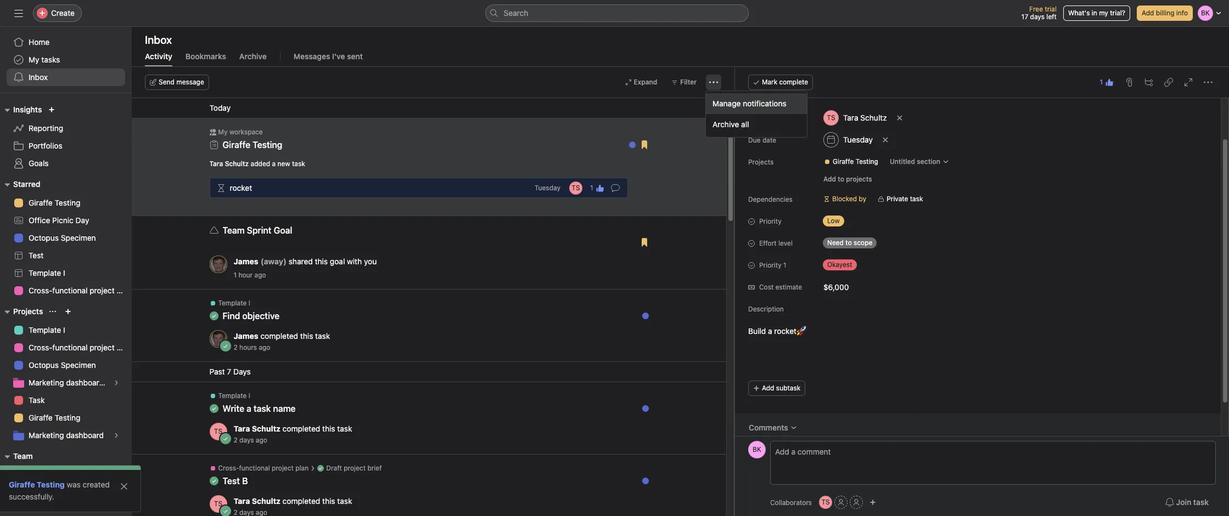 Task type: vqa. For each thing, say whether or not it's contained in the screenshot.
bottom Inbox
yes



Task type: describe. For each thing, give the bounding box(es) containing it.
office
[[29, 216, 50, 225]]

join task button
[[1159, 493, 1217, 513]]

manage
[[713, 99, 741, 108]]

insights element
[[0, 100, 132, 175]]

manage notifications
[[713, 99, 787, 108]]

this for tara schultz completed this task
[[322, 497, 335, 506]]

2 vertical spatial functional
[[239, 465, 270, 473]]

1 ja button from the top
[[210, 256, 227, 274]]

remove from bookmarks image
[[619, 131, 628, 140]]

ts button right collaborators
[[820, 497, 833, 510]]

see details, marketing dashboards image
[[113, 380, 120, 387]]

untitled
[[890, 158, 916, 166]]

2 ja from the top
[[215, 335, 222, 343]]

home link
[[7, 34, 125, 51]]

tara schultz link for write a task name
[[234, 425, 281, 434]]

left
[[1047, 13, 1057, 21]]

giraffe inside projects element
[[29, 414, 53, 423]]

okayest button
[[819, 258, 885, 273]]

2 vertical spatial cross-functional project plan
[[218, 465, 309, 473]]

giraffe testing link up picnic
[[7, 194, 125, 212]]

marketing dashboards link
[[7, 375, 125, 392]]

add subtask
[[762, 384, 801, 393]]

date
[[763, 136, 777, 144]]

1 inside main content
[[784, 261, 787, 270]]

2 vertical spatial plan
[[296, 465, 309, 473]]

low
[[828, 217, 840, 225]]

functional for first cross-functional project plan link from the bottom
[[52, 343, 88, 353]]

messages i've sent
[[294, 52, 363, 61]]

add billing info
[[1142, 9, 1189, 17]]

tara schultz button
[[819, 108, 892, 128]]

1 horizontal spatial inbox
[[145, 34, 172, 46]]

what's
[[1069, 9, 1091, 17]]

messages
[[294, 52, 330, 61]]

task link
[[7, 392, 125, 410]]

dependencies
[[749, 196, 793, 204]]

level
[[779, 239, 793, 248]]

giraffe testing up "successfully." on the left bottom of the page
[[9, 481, 65, 490]]

by
[[859, 195, 867, 203]]

add subtask button
[[749, 381, 806, 397]]

tara schultz link for test b
[[234, 497, 281, 506]]

what's in my trial?
[[1069, 9, 1126, 17]]

i inside starred element
[[63, 269, 65, 278]]

7 days
[[227, 367, 251, 377]]

all
[[742, 120, 749, 129]]

2 inside tara schultz completed this task 2 days ago
[[234, 437, 238, 445]]

giraffe up "successfully." on the left bottom of the page
[[9, 481, 35, 490]]

add to projects button
[[819, 172, 878, 187]]

i up find objective
[[249, 299, 250, 308]]

giraffe inside main content
[[833, 158, 854, 166]]

free trial 17 days left
[[1022, 5, 1057, 21]]

description
[[749, 305, 784, 314]]

cost estimate
[[760, 283, 803, 292]]

my for teams element
[[29, 471, 39, 480]]

global element
[[0, 27, 132, 93]]

james for team
[[234, 257, 259, 266]]

task inside tara schultz completed this task 2 days ago
[[337, 425, 352, 434]]

task inside james completed this task 2 hours ago
[[315, 332, 330, 341]]

plan for second cross-functional project plan link from the bottom of the page
[[117, 286, 132, 296]]

projects element
[[0, 302, 132, 447]]

octopus for office
[[29, 233, 59, 243]]

send message
[[159, 78, 204, 86]]

expand
[[634, 78, 658, 86]]

invite
[[31, 498, 51, 507]]

more actions for this task image
[[1205, 78, 1213, 87]]

testing inside projects element
[[55, 414, 80, 423]]

show options, current sort, top image
[[50, 309, 56, 315]]

remove assignee image
[[897, 115, 903, 121]]

schultz for tara schultz completed this task 2 days ago
[[252, 425, 281, 434]]

to for projects
[[838, 175, 845, 183]]

add billing info button
[[1137, 5, 1194, 21]]

complete
[[780, 78, 809, 86]]

1 left attachments: add a file to this task, rocket icon
[[1100, 78, 1103, 86]]

this for tara schultz completed this task 2 days ago
[[322, 425, 335, 434]]

insights
[[13, 105, 42, 114]]

0 horizontal spatial tuesday
[[535, 184, 561, 192]]

archive all
[[713, 120, 749, 129]]

testing inside main content
[[856, 158, 879, 166]]

portfolios link
[[7, 137, 125, 155]]

17
[[1022, 13, 1029, 21]]

blocked
[[833, 195, 857, 203]]

2 cross-functional project plan link from the top
[[7, 339, 132, 357]]

completed for tara schultz completed this task 2 days ago
[[283, 425, 320, 434]]

messages i've sent link
[[294, 52, 363, 66]]

template up write
[[218, 392, 247, 400]]

giraffe testing link inside main content
[[820, 157, 883, 168]]

1 james link from the top
[[234, 257, 259, 266]]

2 inside james completed this task 2 hours ago
[[234, 344, 238, 352]]

1 left 0 comments image
[[590, 184, 593, 192]]

1 horizontal spatial my workspace
[[218, 128, 263, 136]]

tuesday inside dropdown button
[[844, 135, 873, 144]]

giraffe testing link up marketing dashboard
[[7, 410, 125, 427]]

was
[[67, 481, 81, 490]]

create
[[51, 8, 75, 18]]

starred element
[[0, 175, 132, 302]]

ts button right tuesday button
[[570, 182, 583, 195]]

bk button
[[749, 442, 766, 459]]

due
[[749, 136, 761, 144]]

message
[[176, 78, 204, 86]]

private task
[[887, 195, 924, 203]]

portfolios
[[29, 141, 62, 150]]

join task
[[1177, 498, 1209, 508]]

giraffe up tara schultz added a new task
[[223, 140, 251, 150]]

giraffe testing inside main content
[[833, 158, 879, 166]]

giraffe testing up tara schultz added a new task
[[223, 140, 283, 150]]

days inside free trial 17 days left
[[1031, 13, 1045, 21]]

teams element
[[0, 447, 132, 487]]

tara schultz added a new task
[[210, 160, 305, 168]]

build a rocket🚀
[[749, 327, 807, 336]]

projects
[[847, 175, 873, 183]]

new
[[278, 160, 290, 168]]

cross- for second cross-functional project plan link from the bottom of the page
[[29, 286, 52, 296]]

join
[[1177, 498, 1192, 508]]

tara for tara schultz completed this task 2 days ago
[[234, 425, 250, 434]]

trial?
[[1111, 9, 1126, 17]]

reporting
[[29, 124, 63, 133]]

2 vertical spatial cross-
[[218, 465, 239, 473]]

archive for archive all
[[713, 120, 740, 129]]

rocket🚀
[[775, 327, 807, 336]]

this for james (away) shared this goal with you 1 hour ago
[[315, 257, 328, 266]]

1 ja from the top
[[215, 260, 222, 269]]

ago inside james (away) shared this goal with you 1 hour ago
[[255, 271, 266, 280]]

full screen image
[[1185, 78, 1194, 87]]

close image
[[120, 483, 129, 492]]

free
[[1030, 5, 1044, 13]]

0 horizontal spatial 1 button
[[587, 180, 608, 196]]

more actions image
[[710, 78, 718, 87]]

mark complete button
[[749, 75, 814, 90]]

clear due date image
[[883, 137, 889, 143]]

marketing dashboard
[[29, 431, 104, 441]]

tara for tara schultz
[[844, 113, 859, 122]]

2 james link from the top
[[234, 332, 259, 341]]

new image
[[49, 107, 55, 113]]

1 cross-functional project plan link from the top
[[7, 282, 132, 300]]

collaborators
[[771, 499, 812, 507]]

copy task link image
[[1165, 78, 1174, 87]]

tara schultz completed this task 2 days ago
[[234, 425, 352, 445]]

my workspace inside teams element
[[29, 471, 80, 480]]

(away)
[[261, 257, 287, 266]]

task inside main content
[[911, 195, 924, 203]]

tara schultz completed this task
[[234, 497, 352, 506]]

trial
[[1045, 5, 1057, 13]]

bookmarks link
[[186, 52, 226, 66]]

dependencies image
[[217, 184, 225, 193]]

manage notifications menu item
[[706, 93, 807, 114]]

marketing for marketing dashboard
[[29, 431, 64, 441]]

create button
[[33, 4, 82, 22]]

i inside projects element
[[63, 326, 65, 335]]

task name
[[254, 404, 296, 414]]

ago inside james completed this task 2 hours ago
[[259, 344, 270, 352]]

task
[[29, 396, 45, 405]]

need to scope
[[828, 239, 873, 247]]

hour
[[239, 271, 253, 280]]

picnic
[[52, 216, 74, 225]]

cross- for first cross-functional project plan link from the bottom
[[29, 343, 52, 353]]

search list box
[[485, 4, 749, 22]]

template i up find objective
[[218, 299, 250, 308]]

okayest
[[828, 261, 853, 269]]

search
[[504, 8, 529, 18]]

created
[[83, 481, 110, 490]]

this inside james completed this task 2 hours ago
[[300, 332, 313, 341]]

giraffe testing inside starred element
[[29, 198, 80, 208]]

0 vertical spatial 1 button
[[1097, 75, 1118, 90]]

past
[[210, 367, 225, 377]]

tara for tara schultz completed this task
[[234, 497, 250, 506]]

my tasks
[[29, 55, 60, 64]]

team for team sprint goal
[[223, 226, 245, 236]]

archive link
[[239, 52, 267, 66]]

schultz for tara schultz completed this task
[[252, 497, 281, 506]]



Task type: locate. For each thing, give the bounding box(es) containing it.
octopus specimen inside projects element
[[29, 361, 96, 370]]

1 vertical spatial 2
[[234, 437, 238, 445]]

draft project brief
[[326, 465, 382, 473]]

0 vertical spatial ago
[[255, 271, 266, 280]]

0 vertical spatial functional
[[52, 286, 88, 296]]

task inside button
[[1194, 498, 1209, 508]]

archive for archive
[[239, 52, 267, 61]]

add for add to projects
[[824, 175, 837, 183]]

a right write
[[247, 404, 251, 414]]

this inside tara schultz completed this task 2 days ago
[[322, 425, 335, 434]]

i down new project or portfolio image
[[63, 326, 65, 335]]

reporting link
[[7, 120, 125, 137]]

giraffe testing link up "successfully." on the left bottom of the page
[[9, 481, 65, 490]]

octopus specimen inside starred element
[[29, 233, 96, 243]]

1 template i link from the top
[[7, 265, 125, 282]]

1 horizontal spatial days
[[1031, 13, 1045, 21]]

1 marketing from the top
[[29, 378, 64, 388]]

hours
[[240, 344, 257, 352]]

2 vertical spatial a
[[247, 404, 251, 414]]

cross- up test b on the bottom
[[218, 465, 239, 473]]

project inside starred element
[[90, 286, 115, 296]]

my
[[1100, 9, 1109, 17]]

to for scope
[[846, 239, 852, 247]]

activity link
[[145, 52, 172, 66]]

due date
[[749, 136, 777, 144]]

rocket dialog
[[735, 48, 1230, 517]]

ts for ts button below write
[[214, 428, 223, 436]]

ts for ts button to the right of tuesday button
[[572, 184, 580, 192]]

days down write a task name at the left of the page
[[240, 437, 254, 445]]

0 horizontal spatial inbox
[[29, 73, 48, 82]]

2 2 from the top
[[234, 437, 238, 445]]

team for team
[[13, 452, 33, 461]]

1 horizontal spatial 1 button
[[1097, 75, 1118, 90]]

projects inside dropdown button
[[13, 307, 43, 316]]

send
[[159, 78, 175, 86]]

ts button down write
[[210, 423, 227, 441]]

office picnic day link
[[7, 212, 125, 230]]

0 horizontal spatial archive
[[239, 52, 267, 61]]

today
[[210, 103, 231, 113]]

ts button down test b on the bottom
[[210, 496, 227, 514]]

inbox up 'activity'
[[145, 34, 172, 46]]

0 vertical spatial days
[[1031, 13, 1045, 21]]

0 vertical spatial tuesday
[[844, 135, 873, 144]]

1 james from the top
[[234, 257, 259, 266]]

my left tasks
[[29, 55, 39, 64]]

0 horizontal spatial my workspace
[[29, 471, 80, 480]]

0 horizontal spatial projects
[[13, 307, 43, 316]]

priority for priority 1
[[760, 261, 782, 270]]

2 octopus specimen from the top
[[29, 361, 96, 370]]

1 vertical spatial days
[[240, 437, 254, 445]]

past 7 days
[[210, 367, 251, 377]]

i up write a task name at the left of the page
[[249, 392, 250, 400]]

0 vertical spatial template i link
[[7, 265, 125, 282]]

need to scope button
[[819, 236, 893, 251]]

2 octopus specimen link from the top
[[7, 357, 125, 375]]

1 octopus from the top
[[29, 233, 59, 243]]

priority down dependencies
[[760, 218, 782, 226]]

0 vertical spatial octopus specimen
[[29, 233, 96, 243]]

james inside james (away) shared this goal with you 1 hour ago
[[234, 257, 259, 266]]

1 vertical spatial ago
[[259, 344, 270, 352]]

1 vertical spatial octopus specimen link
[[7, 357, 125, 375]]

tara up tuesday dropdown button
[[844, 113, 859, 122]]

effort level
[[760, 239, 793, 248]]

1 octopus specimen link from the top
[[7, 230, 125, 247]]

comments button
[[742, 419, 805, 438]]

giraffe
[[223, 140, 251, 150], [833, 158, 854, 166], [29, 198, 53, 208], [29, 414, 53, 423], [9, 481, 35, 490]]

private
[[887, 195, 909, 203]]

a for build a rocket🚀
[[768, 327, 773, 336]]

add left the billing
[[1142, 9, 1155, 17]]

octopus specimen link up marketing dashboards
[[7, 357, 125, 375]]

james link up hours
[[234, 332, 259, 341]]

my tasks link
[[7, 51, 125, 69]]

priority for priority
[[760, 218, 782, 226]]

octopus specimen link
[[7, 230, 125, 247], [7, 357, 125, 375]]

0 vertical spatial plan
[[117, 286, 132, 296]]

ago right hours
[[259, 344, 270, 352]]

inbox
[[145, 34, 172, 46], [29, 73, 48, 82]]

giraffe inside starred element
[[29, 198, 53, 208]]

specimen inside projects element
[[61, 361, 96, 370]]

1 vertical spatial tara schultz link
[[234, 497, 281, 506]]

schultz for tara schultz added a new task
[[225, 160, 249, 168]]

0 vertical spatial archive
[[239, 52, 267, 61]]

2 vertical spatial my
[[29, 471, 39, 480]]

0 vertical spatial my workspace
[[218, 128, 263, 136]]

template i down the show options, current sort, top icon
[[29, 326, 65, 335]]

i down test link
[[63, 269, 65, 278]]

cross-functional project plan up test b on the bottom
[[218, 465, 309, 473]]

a right build
[[768, 327, 773, 336]]

priority down effort
[[760, 261, 782, 270]]

marketing up task
[[29, 378, 64, 388]]

add inside "button"
[[1142, 9, 1155, 17]]

testing inside starred element
[[55, 198, 80, 208]]

add to projects
[[824, 175, 873, 183]]

filter button
[[667, 75, 702, 90]]

octopus inside projects element
[[29, 361, 59, 370]]

0 horizontal spatial team
[[13, 452, 33, 461]]

template i down "test"
[[29, 269, 65, 278]]

1 octopus specimen from the top
[[29, 233, 96, 243]]

functional for second cross-functional project plan link from the bottom of the page
[[52, 286, 88, 296]]

1 vertical spatial my workspace
[[29, 471, 80, 480]]

0 vertical spatial projects
[[749, 158, 774, 166]]

1
[[1100, 78, 1103, 86], [590, 184, 593, 192], [784, 261, 787, 270], [234, 271, 237, 280]]

1 vertical spatial tuesday
[[535, 184, 561, 192]]

see details, marketing dashboard image
[[113, 433, 120, 439]]

day
[[76, 216, 89, 225]]

template inside starred element
[[29, 269, 61, 278]]

0 horizontal spatial days
[[240, 437, 254, 445]]

1 vertical spatial to
[[846, 239, 852, 247]]

testing up "projects"
[[856, 158, 879, 166]]

ago right the hour
[[255, 271, 266, 280]]

bookmarks
[[186, 52, 226, 61]]

completed inside james completed this task 2 hours ago
[[261, 332, 298, 341]]

1 vertical spatial workspace
[[41, 471, 80, 480]]

ts inside rocket dialog
[[822, 499, 830, 507]]

specimen down day
[[61, 233, 96, 243]]

functional inside projects element
[[52, 343, 88, 353]]

attachments: add a file to this task, rocket image
[[1125, 78, 1134, 87]]

schultz inside "dropdown button"
[[861, 113, 887, 122]]

testing down task link
[[55, 414, 80, 423]]

team left sprint goal
[[223, 226, 245, 236]]

octopus up marketing dashboards link
[[29, 361, 59, 370]]

1 vertical spatial archive notifications image
[[637, 395, 646, 404]]

to inside dropdown button
[[846, 239, 852, 247]]

in
[[1092, 9, 1098, 17]]

ts
[[572, 184, 580, 192], [214, 428, 223, 436], [822, 499, 830, 507], [214, 500, 223, 509]]

to
[[838, 175, 845, 183], [846, 239, 852, 247]]

ago down write a task name at the left of the page
[[256, 437, 267, 445]]

1 vertical spatial projects
[[13, 307, 43, 316]]

ts for ts button right of collaborators
[[822, 499, 830, 507]]

find objective
[[223, 311, 280, 321]]

tara inside "dropdown button"
[[844, 113, 859, 122]]

marketing dashboard link
[[7, 427, 125, 445]]

0 vertical spatial 2
[[234, 344, 238, 352]]

octopus specimen for picnic
[[29, 233, 96, 243]]

template inside projects element
[[29, 326, 61, 335]]

project up the tara schultz completed this task
[[272, 465, 294, 473]]

giraffe testing link up add to projects
[[820, 157, 883, 168]]

2 priority from the top
[[760, 261, 782, 270]]

1 2 from the top
[[234, 344, 238, 352]]

team
[[223, 226, 245, 236], [13, 452, 33, 461]]

0 vertical spatial to
[[838, 175, 845, 183]]

team sprint goal
[[223, 226, 292, 236]]

0 vertical spatial ja button
[[210, 256, 227, 274]]

1 horizontal spatial archive
[[713, 120, 740, 129]]

functional up test b on the bottom
[[239, 465, 270, 473]]

octopus specimen link for picnic
[[7, 230, 125, 247]]

1 vertical spatial ja button
[[210, 331, 227, 348]]

1 vertical spatial completed
[[283, 425, 320, 434]]

1 horizontal spatial tuesday
[[844, 135, 873, 144]]

goals
[[29, 159, 49, 168]]

shared
[[289, 257, 313, 266]]

tuesday
[[844, 135, 873, 144], [535, 184, 561, 192]]

marketing
[[29, 378, 64, 388], [29, 431, 64, 441]]

inbox inside 'link'
[[29, 73, 48, 82]]

giraffe down task
[[29, 414, 53, 423]]

projects
[[749, 158, 774, 166], [13, 307, 43, 316]]

template i inside starred element
[[29, 269, 65, 278]]

a
[[272, 160, 276, 168], [768, 327, 773, 336], [247, 404, 251, 414]]

giraffe testing up office picnic day
[[29, 198, 80, 208]]

tara down write
[[234, 425, 250, 434]]

project down test link
[[90, 286, 115, 296]]

a for write a task name
[[247, 404, 251, 414]]

1 horizontal spatial a
[[272, 160, 276, 168]]

tara inside tara schultz completed this task 2 days ago
[[234, 425, 250, 434]]

completed inside tara schultz completed this task 2 days ago
[[283, 425, 320, 434]]

1 down level
[[784, 261, 787, 270]]

tara down test b on the bottom
[[234, 497, 250, 506]]

giraffe up office on the left top of page
[[29, 198, 53, 208]]

1 button left attachments: add a file to this task, rocket icon
[[1097, 75, 1118, 90]]

0 comments image
[[611, 184, 620, 193]]

2 marketing from the top
[[29, 431, 64, 441]]

priority
[[760, 218, 782, 226], [760, 261, 782, 270]]

1 vertical spatial james
[[234, 332, 259, 341]]

low button
[[819, 214, 885, 229]]

1 vertical spatial cross-
[[29, 343, 52, 353]]

0 vertical spatial marketing
[[29, 378, 64, 388]]

main content inside rocket dialog
[[735, 48, 1222, 476]]

james link up the hour
[[234, 257, 259, 266]]

office picnic day
[[29, 216, 89, 225]]

days right 17
[[1031, 13, 1045, 21]]

functional inside starred element
[[52, 286, 88, 296]]

cross- inside starred element
[[29, 286, 52, 296]]

blocked by button
[[819, 192, 872, 207]]

cross- up the show options, current sort, top icon
[[29, 286, 52, 296]]

james (away) shared this goal with you 1 hour ago
[[234, 257, 377, 280]]

bk
[[753, 446, 762, 454]]

my workspace link
[[7, 467, 125, 484]]

2 tara schultz link from the top
[[234, 497, 281, 506]]

cross-functional project plan
[[29, 286, 132, 296], [29, 343, 132, 353], [218, 465, 309, 473]]

1 tara schultz link from the top
[[234, 425, 281, 434]]

1 vertical spatial 1 button
[[587, 180, 608, 196]]

cross-functional project plan inside starred element
[[29, 286, 132, 296]]

archive notifications image for find objective
[[637, 303, 646, 311]]

1 vertical spatial plan
[[117, 343, 132, 353]]

1 vertical spatial octopus specimen
[[29, 361, 96, 370]]

add up blocked
[[824, 175, 837, 183]]

1 vertical spatial james link
[[234, 332, 259, 341]]

plan for first cross-functional project plan link from the bottom
[[117, 343, 132, 353]]

octopus inside starred element
[[29, 233, 59, 243]]

schultz inside tara schultz completed this task 2 days ago
[[252, 425, 281, 434]]

cross- inside projects element
[[29, 343, 52, 353]]

ago inside tara schultz completed this task 2 days ago
[[256, 437, 267, 445]]

1 specimen from the top
[[61, 233, 96, 243]]

0 vertical spatial octopus specimen link
[[7, 230, 125, 247]]

james inside james completed this task 2 hours ago
[[234, 332, 259, 341]]

tara schultz link down test b on the bottom
[[234, 497, 281, 506]]

with
[[347, 257, 362, 266]]

0 horizontal spatial to
[[838, 175, 845, 183]]

0 horizontal spatial workspace
[[41, 471, 80, 480]]

add left subtask
[[762, 384, 775, 393]]

projects inside main content
[[749, 158, 774, 166]]

1 horizontal spatial workspace
[[230, 128, 263, 136]]

rocket
[[230, 183, 252, 193]]

schultz for tara schultz
[[861, 113, 887, 122]]

cross- down the show options, current sort, top icon
[[29, 343, 52, 353]]

1 horizontal spatial projects
[[749, 158, 774, 166]]

archive notifications image for write a task name
[[637, 395, 646, 404]]

2 horizontal spatial add
[[1142, 9, 1155, 17]]

2 ja button from the top
[[210, 331, 227, 348]]

1 button
[[1097, 75, 1118, 90], [587, 180, 608, 196]]

1 vertical spatial team
[[13, 452, 33, 461]]

james up hours
[[234, 332, 259, 341]]

workspace up tara schultz added a new task
[[230, 128, 263, 136]]

octopus for cross-
[[29, 361, 59, 370]]

specimen for functional
[[61, 361, 96, 370]]

1 inside james (away) shared this goal with you 1 hour ago
[[234, 271, 237, 280]]

you
[[364, 257, 377, 266]]

notifications
[[743, 99, 787, 108]]

2 archive notifications image from the top
[[637, 395, 646, 404]]

my down today
[[218, 128, 228, 136]]

1 vertical spatial inbox
[[29, 73, 48, 82]]

2 left hours
[[234, 344, 238, 352]]

giraffe testing
[[223, 140, 283, 150], [833, 158, 879, 166], [29, 198, 80, 208], [29, 414, 80, 423], [9, 481, 65, 490]]

1 vertical spatial archive
[[713, 120, 740, 129]]

project left brief
[[344, 465, 366, 473]]

team inside dropdown button
[[13, 452, 33, 461]]

0 vertical spatial a
[[272, 160, 276, 168]]

2 down write
[[234, 437, 238, 445]]

0 vertical spatial archive notifications image
[[637, 303, 646, 311]]

0 vertical spatial priority
[[760, 218, 782, 226]]

cross-functional project plan link up marketing dashboards
[[7, 339, 132, 357]]

tuesday button
[[535, 184, 561, 192]]

tara for tara schultz added a new task
[[210, 160, 223, 168]]

1 archive notifications image from the top
[[637, 303, 646, 311]]

2 octopus from the top
[[29, 361, 59, 370]]

1 priority from the top
[[760, 218, 782, 226]]

mark
[[762, 78, 778, 86]]

add for add billing info
[[1142, 9, 1155, 17]]

ja button left the hour
[[210, 256, 227, 274]]

a left new
[[272, 160, 276, 168]]

draft
[[326, 465, 342, 473]]

main content
[[735, 48, 1222, 476]]

tasks
[[41, 55, 60, 64]]

add for add subtask
[[762, 384, 775, 393]]

2 specimen from the top
[[61, 361, 96, 370]]

octopus specimen
[[29, 233, 96, 243], [29, 361, 96, 370]]

octopus specimen down picnic
[[29, 233, 96, 243]]

1 vertical spatial add
[[824, 175, 837, 183]]

james up the hour
[[234, 257, 259, 266]]

tara up dependencies icon
[[210, 160, 223, 168]]

template down "test"
[[29, 269, 61, 278]]

0 vertical spatial completed
[[261, 332, 298, 341]]

1 vertical spatial octopus
[[29, 361, 59, 370]]

1 vertical spatial specimen
[[61, 361, 96, 370]]

cross-functional project plan up dashboards at the bottom left of the page
[[29, 343, 132, 353]]

0 vertical spatial octopus
[[29, 233, 59, 243]]

template i inside projects element
[[29, 326, 65, 335]]

archive right the bookmarks
[[239, 52, 267, 61]]

activity
[[145, 52, 172, 61]]

2 template i link from the top
[[7, 322, 125, 339]]

new project or portfolio image
[[65, 309, 72, 315]]

add subtask image
[[1145, 78, 1154, 87]]

template i link down new project or portfolio image
[[7, 322, 125, 339]]

1 vertical spatial cross-functional project plan
[[29, 343, 132, 353]]

a inside main content
[[768, 327, 773, 336]]

0 vertical spatial ja
[[215, 260, 222, 269]]

1 horizontal spatial add
[[824, 175, 837, 183]]

archive notifications image
[[637, 303, 646, 311], [637, 395, 646, 404]]

1 left the hour
[[234, 271, 237, 280]]

james completed this task 2 hours ago
[[234, 332, 330, 352]]

sprint goal
[[247, 226, 292, 236]]

my up "successfully." on the left bottom of the page
[[29, 471, 39, 480]]

marketing down task
[[29, 431, 64, 441]]

1 horizontal spatial to
[[846, 239, 852, 247]]

giraffe testing inside projects element
[[29, 414, 80, 423]]

this inside james (away) shared this goal with you 1 hour ago
[[315, 257, 328, 266]]

Cost estimate text field
[[819, 277, 951, 297]]

days
[[1031, 13, 1045, 21], [240, 437, 254, 445]]

goal
[[330, 257, 345, 266]]

0 vertical spatial cross-functional project plan link
[[7, 282, 132, 300]]

estimate
[[776, 283, 803, 292]]

cross-functional project plan link
[[7, 282, 132, 300], [7, 339, 132, 357]]

marketing for marketing dashboards
[[29, 378, 64, 388]]

my inside global element
[[29, 55, 39, 64]]

2 james from the top
[[234, 332, 259, 341]]

functional
[[52, 286, 88, 296], [52, 343, 88, 353], [239, 465, 270, 473]]

1 vertical spatial my
[[218, 128, 228, 136]]

this
[[315, 257, 328, 266], [300, 332, 313, 341], [322, 425, 335, 434], [322, 497, 335, 506]]

octopus down office on the left top of page
[[29, 233, 59, 243]]

inbox down my tasks
[[29, 73, 48, 82]]

2
[[234, 344, 238, 352], [234, 437, 238, 445]]

workspace inside teams element
[[41, 471, 80, 480]]

to left "projects"
[[838, 175, 845, 183]]

1 vertical spatial cross-functional project plan link
[[7, 339, 132, 357]]

testing up added
[[253, 140, 283, 150]]

add or remove collaborators image
[[870, 500, 877, 506]]

tuesday button
[[819, 130, 878, 150]]

my inside teams element
[[29, 471, 39, 480]]

giraffe testing down task link
[[29, 414, 80, 423]]

cross-functional project plan for first cross-functional project plan link from the bottom
[[29, 343, 132, 353]]

template i up write
[[218, 392, 250, 400]]

workspace up was created successfully.
[[41, 471, 80, 480]]

starred
[[13, 180, 40, 189]]

0 vertical spatial cross-
[[29, 286, 52, 296]]

test
[[29, 251, 44, 260]]

ts for ts button underneath test b on the bottom
[[214, 500, 223, 509]]

completed for tara schultz completed this task
[[283, 497, 320, 506]]

1 vertical spatial template i link
[[7, 322, 125, 339]]

my for global element
[[29, 55, 39, 64]]

cross-functional project plan for second cross-functional project plan link from the bottom of the page
[[29, 286, 132, 296]]

octopus specimen for functional
[[29, 361, 96, 370]]

untitled section button
[[885, 154, 955, 170]]

filter
[[681, 78, 697, 86]]

template i link down "test"
[[7, 265, 125, 282]]

giraffe testing link up tara schultz added a new task
[[223, 140, 283, 150]]

write a task name
[[223, 404, 296, 414]]

template down the show options, current sort, top icon
[[29, 326, 61, 335]]

0 vertical spatial team
[[223, 226, 245, 236]]

template up find objective
[[218, 299, 247, 308]]

cross-functional project plan inside projects element
[[29, 343, 132, 353]]

plan inside projects element
[[117, 343, 132, 353]]

was created successfully.
[[9, 481, 110, 502]]

giraffe testing up "projects"
[[833, 158, 879, 166]]

added
[[251, 160, 270, 168]]

0 vertical spatial add
[[1142, 9, 1155, 17]]

2 vertical spatial add
[[762, 384, 775, 393]]

0 vertical spatial workspace
[[230, 128, 263, 136]]

archive notification image
[[637, 468, 646, 477]]

workspace
[[230, 128, 263, 136], [41, 471, 80, 480]]

octopus specimen link down picnic
[[7, 230, 125, 247]]

james for template
[[234, 332, 259, 341]]

schultz
[[861, 113, 887, 122], [225, 160, 249, 168], [252, 425, 281, 434], [252, 497, 281, 506]]

0 vertical spatial cross-functional project plan
[[29, 286, 132, 296]]

archive left all
[[713, 120, 740, 129]]

specimen for picnic
[[61, 233, 96, 243]]

plan inside starred element
[[117, 286, 132, 296]]

days inside tara schultz completed this task 2 days ago
[[240, 437, 254, 445]]

0 horizontal spatial a
[[247, 404, 251, 414]]

archive notification image
[[637, 229, 646, 238]]

1 vertical spatial functional
[[52, 343, 88, 353]]

to inside button
[[838, 175, 845, 183]]

specimen up dashboards at the bottom left of the page
[[61, 361, 96, 370]]

hide sidebar image
[[14, 9, 23, 18]]

team up "successfully." on the left bottom of the page
[[13, 452, 33, 461]]

project up see details, marketing dashboards icon on the left bottom of page
[[90, 343, 115, 353]]

2 vertical spatial completed
[[283, 497, 320, 506]]

expand button
[[620, 75, 663, 90]]

1 vertical spatial priority
[[760, 261, 782, 270]]

0 vertical spatial james
[[234, 257, 259, 266]]

0 vertical spatial inbox
[[145, 34, 172, 46]]

1 vertical spatial a
[[768, 327, 773, 336]]

0 vertical spatial specimen
[[61, 233, 96, 243]]

to right the need
[[846, 239, 852, 247]]

tara schultz link
[[234, 425, 281, 434], [234, 497, 281, 506]]

2 horizontal spatial a
[[768, 327, 773, 336]]

search button
[[485, 4, 749, 22]]

1 vertical spatial marketing
[[29, 431, 64, 441]]

octopus specimen link for functional
[[7, 357, 125, 375]]

1 vertical spatial ja
[[215, 335, 222, 343]]

cross-functional project plan up new project or portfolio image
[[29, 286, 132, 296]]

main content containing tara schultz
[[735, 48, 1222, 476]]

0 horizontal spatial add
[[762, 384, 775, 393]]

sent
[[347, 52, 363, 61]]

octopus specimen up marketing dashboards link
[[29, 361, 96, 370]]

projects down due date
[[749, 158, 774, 166]]

ja button left hours
[[210, 331, 227, 348]]

0 vertical spatial my
[[29, 55, 39, 64]]

1 button left 0 comments image
[[587, 180, 608, 196]]

1 horizontal spatial team
[[223, 226, 245, 236]]

specimen inside starred element
[[61, 233, 96, 243]]

testing up invite
[[37, 481, 65, 490]]



